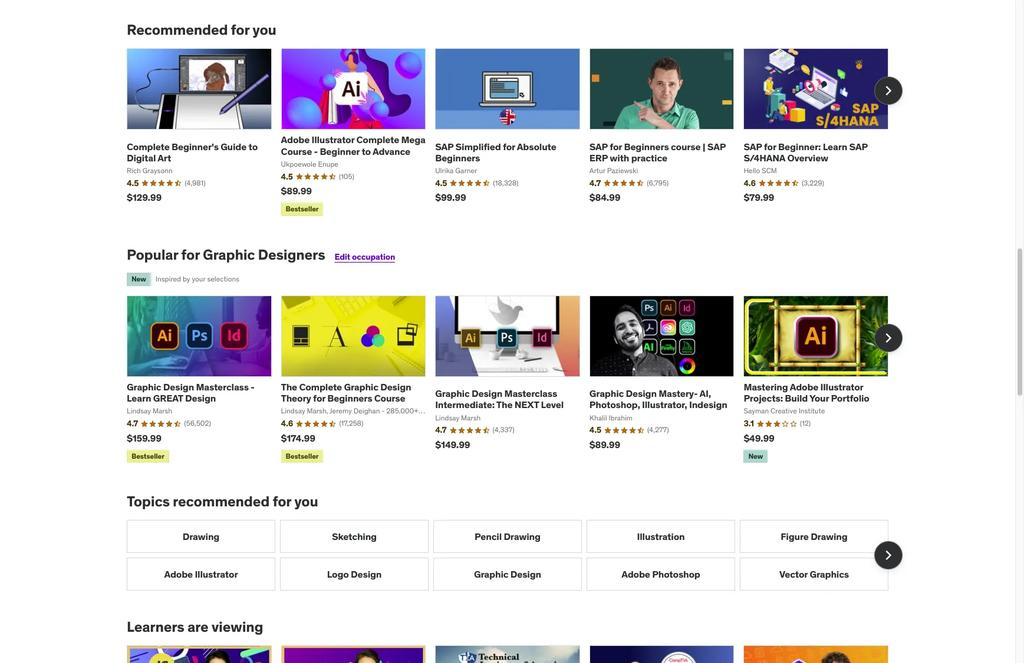 Task type: describe. For each thing, give the bounding box(es) containing it.
design for graphic design masterclass - learn great design
[[163, 381, 194, 393]]

build
[[785, 393, 808, 405]]

overview
[[787, 152, 828, 164]]

logo design
[[327, 569, 382, 580]]

mastering adobe illustrator projects: build your portfolio
[[744, 381, 869, 405]]

absolute
[[517, 141, 556, 152]]

graphic design link
[[433, 558, 582, 591]]

sap for beginners course | sap erp with practice
[[589, 141, 726, 164]]

edit
[[335, 252, 350, 262]]

graphic design masterclass intermediate: the next level
[[435, 388, 564, 411]]

beginners inside the complete graphic design theory for beginners course
[[327, 393, 372, 405]]

graphic design masterclass - learn great design link
[[127, 381, 255, 405]]

viewing
[[211, 619, 263, 637]]

sap simplified for absolute beginners link
[[435, 141, 556, 164]]

graphic design
[[474, 569, 541, 580]]

course inside adobe illustrator complete mega course - beginner to advance
[[281, 145, 312, 157]]

sap for sap for beginner: learn sap s/4hana overview
[[744, 141, 762, 152]]

adobe illustrator complete mega course - beginner to advance
[[281, 134, 426, 157]]

vector graphics link
[[740, 558, 888, 591]]

for inside the complete graphic design theory for beginners course
[[313, 393, 325, 405]]

inspired by your selections
[[156, 275, 239, 284]]

drawing link
[[127, 521, 275, 554]]

3 sap from the left
[[707, 141, 726, 152]]

indesign
[[689, 399, 727, 411]]

graphic inside the complete graphic design theory for beginners course
[[344, 381, 378, 393]]

vector
[[779, 569, 808, 580]]

|
[[703, 141, 705, 152]]

logo design link
[[280, 558, 429, 591]]

edit occupation button
[[335, 252, 395, 262]]

adobe inside mastering adobe illustrator projects: build your portfolio
[[790, 381, 818, 393]]

design for graphic design
[[510, 569, 541, 580]]

sap for beginner: learn sap s/4hana overview link
[[744, 141, 868, 164]]

beginner:
[[778, 141, 821, 152]]

photoshop,
[[589, 399, 640, 411]]

sap for beginners course | sap erp with practice link
[[589, 141, 726, 164]]

mega
[[401, 134, 426, 146]]

the complete graphic design theory for beginners course link
[[281, 381, 411, 405]]

the complete graphic design theory for beginners course
[[281, 381, 411, 405]]

illustration
[[637, 531, 685, 543]]

your
[[192, 275, 205, 284]]

drawing for pencil drawing
[[504, 531, 541, 543]]

sap for beginner: learn sap s/4hana overview
[[744, 141, 868, 164]]

art
[[158, 152, 171, 164]]

pencil drawing
[[475, 531, 541, 543]]

inspired
[[156, 275, 181, 284]]

new
[[131, 275, 146, 284]]

next image
[[879, 82, 898, 100]]

your
[[809, 393, 829, 405]]

design for graphic design masterclass intermediate: the next level
[[472, 388, 502, 400]]

adobe for adobe illustrator
[[164, 569, 193, 580]]

drawing for figure drawing
[[811, 531, 848, 543]]

carousel element for recommended for you
[[127, 48, 903, 219]]

vector graphics
[[779, 569, 849, 580]]

adobe photoshop
[[622, 569, 700, 580]]

1 horizontal spatial you
[[294, 493, 318, 511]]

recommended
[[127, 21, 228, 39]]

graphic for graphic design
[[474, 569, 508, 580]]

beginner
[[320, 145, 360, 157]]

occupation
[[352, 252, 395, 262]]

1 drawing from the left
[[183, 531, 219, 543]]

sap simplified for absolute beginners
[[435, 141, 556, 164]]

erp
[[589, 152, 608, 164]]

pencil drawing link
[[433, 521, 582, 554]]

next image for mastering adobe illustrator projects: build your portfolio
[[879, 329, 898, 348]]

design inside the complete graphic design theory for beginners course
[[380, 381, 411, 393]]

level
[[541, 399, 564, 411]]

carousel element containing graphic design masterclass - learn great design
[[127, 296, 903, 466]]

course
[[671, 141, 701, 152]]

beginners inside 'sap for beginners course | sap erp with practice'
[[624, 141, 669, 152]]

masterclass for design
[[196, 381, 249, 393]]

graphic for graphic design mastery- ai, photoshop, illustrator, indesign
[[589, 388, 624, 400]]

- inside adobe illustrator complete mega course - beginner to advance
[[314, 145, 318, 157]]

learners are viewing
[[127, 619, 263, 637]]

are
[[187, 619, 208, 637]]

complete inside complete beginner's guide to digital art
[[127, 141, 170, 152]]

recommended for you
[[127, 21, 276, 39]]

mastering
[[744, 381, 788, 393]]

figure
[[781, 531, 809, 543]]

complete beginner's guide to digital art link
[[127, 141, 258, 164]]

carousel element for topics recommended for you
[[127, 521, 903, 591]]

edit occupation
[[335, 252, 395, 262]]

graphic design mastery- ai, photoshop, illustrator, indesign
[[589, 388, 727, 411]]

advance
[[373, 145, 410, 157]]

learn inside "sap for beginner: learn sap s/4hana overview"
[[823, 141, 847, 152]]

digital
[[127, 152, 156, 164]]

photoshop
[[652, 569, 700, 580]]

adobe illustrator
[[164, 569, 238, 580]]

complete beginner's guide to digital art
[[127, 141, 258, 164]]



Task type: locate. For each thing, give the bounding box(es) containing it.
- inside graphic design masterclass - learn great design
[[251, 381, 255, 393]]

masterclass
[[196, 381, 249, 393], [504, 388, 557, 400]]

the
[[281, 381, 297, 393], [496, 399, 513, 411]]

1 carousel element from the top
[[127, 48, 903, 219]]

0 vertical spatial learn
[[823, 141, 847, 152]]

masterclass inside graphic design masterclass intermediate: the next level
[[504, 388, 557, 400]]

sap right | on the top right of page
[[707, 141, 726, 152]]

design for logo design
[[351, 569, 382, 580]]

graphic for graphic design masterclass intermediate: the next level
[[435, 388, 470, 400]]

adobe inside adobe illustrator complete mega course - beginner to advance
[[281, 134, 310, 146]]

graphic inside graphic design masterclass - learn great design
[[127, 381, 161, 393]]

s/4hana
[[744, 152, 785, 164]]

1 horizontal spatial masterclass
[[504, 388, 557, 400]]

sap left with
[[589, 141, 608, 152]]

1 horizontal spatial complete
[[299, 381, 342, 393]]

with
[[610, 152, 629, 164]]

projects:
[[744, 393, 783, 405]]

to inside adobe illustrator complete mega course - beginner to advance
[[362, 145, 371, 157]]

guide
[[221, 141, 247, 152]]

2 vertical spatial illustrator
[[195, 569, 238, 580]]

1 horizontal spatial -
[[314, 145, 318, 157]]

for inside "sap for beginner: learn sap s/4hana overview"
[[764, 141, 776, 152]]

learn inside graphic design masterclass - learn great design
[[127, 393, 151, 405]]

next
[[514, 399, 539, 411]]

figure drawing
[[781, 531, 848, 543]]

illustrator for topics recommended for you
[[195, 569, 238, 580]]

sap for sap for beginners course | sap erp with practice
[[589, 141, 608, 152]]

1 vertical spatial you
[[294, 493, 318, 511]]

mastery-
[[659, 388, 698, 400]]

2 drawing from the left
[[504, 531, 541, 543]]

5 sap from the left
[[849, 141, 868, 152]]

1 horizontal spatial illustrator
[[312, 134, 354, 146]]

2 horizontal spatial illustrator
[[820, 381, 863, 393]]

carousel element containing adobe illustrator complete mega course - beginner to advance
[[127, 48, 903, 219]]

0 horizontal spatial masterclass
[[196, 381, 249, 393]]

2 vertical spatial carousel element
[[127, 521, 903, 591]]

sap left "beginner:"
[[744, 141, 762, 152]]

2 horizontal spatial complete
[[356, 134, 399, 146]]

to right guide
[[248, 141, 258, 152]]

to left advance
[[362, 145, 371, 157]]

2 carousel element from the top
[[127, 296, 903, 466]]

1 horizontal spatial to
[[362, 145, 371, 157]]

drawing up adobe illustrator
[[183, 531, 219, 543]]

0 horizontal spatial illustrator
[[195, 569, 238, 580]]

adobe illustrator link
[[127, 558, 275, 591]]

graphic
[[203, 246, 255, 264], [127, 381, 161, 393], [344, 381, 378, 393], [435, 388, 470, 400], [589, 388, 624, 400], [474, 569, 508, 580]]

for inside sap simplified for absolute beginners
[[503, 141, 515, 152]]

simplified
[[455, 141, 501, 152]]

logo
[[327, 569, 349, 580]]

beginners
[[624, 141, 669, 152], [435, 152, 480, 164], [327, 393, 372, 405]]

intermediate:
[[435, 399, 495, 411]]

adobe illustrator complete mega course - beginner to advance link
[[281, 134, 426, 157]]

1 vertical spatial the
[[496, 399, 513, 411]]

masterclass inside graphic design masterclass - learn great design
[[196, 381, 249, 393]]

illustrator inside adobe illustrator complete mega course - beginner to advance
[[312, 134, 354, 146]]

1 horizontal spatial drawing
[[504, 531, 541, 543]]

drawing
[[183, 531, 219, 543], [504, 531, 541, 543], [811, 531, 848, 543]]

learners
[[127, 619, 184, 637]]

0 horizontal spatial beginners
[[327, 393, 372, 405]]

design inside graphic design masterclass intermediate: the next level
[[472, 388, 502, 400]]

1 sap from the left
[[435, 141, 453, 152]]

the inside graphic design masterclass intermediate: the next level
[[496, 399, 513, 411]]

mastering adobe illustrator projects: build your portfolio link
[[744, 381, 869, 405]]

1 vertical spatial carousel element
[[127, 296, 903, 466]]

0 horizontal spatial course
[[281, 145, 312, 157]]

to inside complete beginner's guide to digital art
[[248, 141, 258, 152]]

1 next image from the top
[[879, 329, 898, 348]]

theory
[[281, 393, 311, 405]]

adobe left beginner
[[281, 134, 310, 146]]

drawing right pencil at the bottom left
[[504, 531, 541, 543]]

2 next image from the top
[[879, 547, 898, 565]]

adobe
[[281, 134, 310, 146], [790, 381, 818, 393], [164, 569, 193, 580], [622, 569, 650, 580]]

adobe down drawing link
[[164, 569, 193, 580]]

illustrator inside 'link'
[[195, 569, 238, 580]]

0 horizontal spatial to
[[248, 141, 258, 152]]

by
[[183, 275, 190, 284]]

0 vertical spatial you
[[253, 21, 276, 39]]

to
[[248, 141, 258, 152], [362, 145, 371, 157]]

0 vertical spatial carousel element
[[127, 48, 903, 219]]

sketching
[[332, 531, 377, 543]]

design for graphic design mastery- ai, photoshop, illustrator, indesign
[[626, 388, 657, 400]]

4 sap from the left
[[744, 141, 762, 152]]

3 carousel element from the top
[[127, 521, 903, 591]]

1 horizontal spatial course
[[374, 393, 405, 405]]

- left beginner
[[314, 145, 318, 157]]

1 horizontal spatial the
[[496, 399, 513, 411]]

sap
[[435, 141, 453, 152], [589, 141, 608, 152], [707, 141, 726, 152], [744, 141, 762, 152], [849, 141, 868, 152]]

course inside the complete graphic design theory for beginners course
[[374, 393, 405, 405]]

adobe right mastering
[[790, 381, 818, 393]]

complete inside adobe illustrator complete mega course - beginner to advance
[[356, 134, 399, 146]]

graphic inside graphic design masterclass intermediate: the next level
[[435, 388, 470, 400]]

recommended
[[173, 493, 270, 511]]

1 horizontal spatial beginners
[[435, 152, 480, 164]]

for inside 'sap for beginners course | sap erp with practice'
[[610, 141, 622, 152]]

graphic design masterclass intermediate: the next level link
[[435, 388, 564, 411]]

design
[[163, 381, 194, 393], [380, 381, 411, 393], [472, 388, 502, 400], [626, 388, 657, 400], [185, 393, 216, 405], [351, 569, 382, 580], [510, 569, 541, 580]]

2 sap from the left
[[589, 141, 608, 152]]

designers
[[258, 246, 325, 264]]

- left theory
[[251, 381, 255, 393]]

adobe for adobe illustrator complete mega course - beginner to advance
[[281, 134, 310, 146]]

adobe photoshop link
[[587, 558, 735, 591]]

masterclass for level
[[504, 388, 557, 400]]

2 horizontal spatial beginners
[[624, 141, 669, 152]]

1 horizontal spatial learn
[[823, 141, 847, 152]]

0 horizontal spatial complete
[[127, 141, 170, 152]]

adobe for adobe photoshop
[[622, 569, 650, 580]]

illustration link
[[587, 521, 735, 554]]

graphic design mastery- ai, photoshop, illustrator, indesign link
[[589, 388, 727, 411]]

sap inside sap simplified for absolute beginners
[[435, 141, 453, 152]]

topics
[[127, 493, 170, 511]]

beginner's
[[172, 141, 219, 152]]

0 horizontal spatial you
[[253, 21, 276, 39]]

drawing right figure
[[811, 531, 848, 543]]

1 vertical spatial course
[[374, 393, 405, 405]]

learn right "beginner:"
[[823, 141, 847, 152]]

1 vertical spatial -
[[251, 381, 255, 393]]

ai,
[[699, 388, 711, 400]]

0 vertical spatial the
[[281, 381, 297, 393]]

next image
[[879, 329, 898, 348], [879, 547, 898, 565]]

popular for graphic designers
[[127, 246, 325, 264]]

0 vertical spatial next image
[[879, 329, 898, 348]]

sap right 'overview'
[[849, 141, 868, 152]]

course
[[281, 145, 312, 157], [374, 393, 405, 405]]

carousel element containing drawing
[[127, 521, 903, 591]]

1 vertical spatial learn
[[127, 393, 151, 405]]

illustrator,
[[642, 399, 687, 411]]

3 drawing from the left
[[811, 531, 848, 543]]

practice
[[631, 152, 667, 164]]

graphic design masterclass - learn great design
[[127, 381, 255, 405]]

sketching link
[[280, 521, 429, 554]]

the inside the complete graphic design theory for beginners course
[[281, 381, 297, 393]]

learn left great
[[127, 393, 151, 405]]

popular
[[127, 246, 178, 264]]

sap for sap simplified for absolute beginners
[[435, 141, 453, 152]]

-
[[314, 145, 318, 157], [251, 381, 255, 393]]

selections
[[207, 275, 239, 284]]

0 vertical spatial illustrator
[[312, 134, 354, 146]]

illustrator for recommended for you
[[312, 134, 354, 146]]

carousel element
[[127, 48, 903, 219], [127, 296, 903, 466], [127, 521, 903, 591]]

sap right the mega
[[435, 141, 453, 152]]

great
[[153, 393, 183, 405]]

1 vertical spatial next image
[[879, 547, 898, 565]]

0 horizontal spatial drawing
[[183, 531, 219, 543]]

design inside graphic design mastery- ai, photoshop, illustrator, indesign
[[626, 388, 657, 400]]

illustrator inside mastering adobe illustrator projects: build your portfolio
[[820, 381, 863, 393]]

graphic for graphic design masterclass - learn great design
[[127, 381, 161, 393]]

graphic inside graphic design mastery- ai, photoshop, illustrator, indesign
[[589, 388, 624, 400]]

0 horizontal spatial the
[[281, 381, 297, 393]]

for
[[231, 21, 249, 39], [503, 141, 515, 152], [610, 141, 622, 152], [764, 141, 776, 152], [181, 246, 200, 264], [313, 393, 325, 405], [273, 493, 291, 511]]

next image for pencil drawing
[[879, 547, 898, 565]]

pencil
[[475, 531, 502, 543]]

portfolio
[[831, 393, 869, 405]]

learn
[[823, 141, 847, 152], [127, 393, 151, 405]]

0 horizontal spatial -
[[251, 381, 255, 393]]

figure drawing link
[[740, 521, 888, 554]]

2 horizontal spatial drawing
[[811, 531, 848, 543]]

adobe inside 'link'
[[164, 569, 193, 580]]

1 vertical spatial illustrator
[[820, 381, 863, 393]]

illustrator
[[312, 134, 354, 146], [820, 381, 863, 393], [195, 569, 238, 580]]

topics recommended for you
[[127, 493, 318, 511]]

complete
[[356, 134, 399, 146], [127, 141, 170, 152], [299, 381, 342, 393]]

0 vertical spatial course
[[281, 145, 312, 157]]

0 horizontal spatial learn
[[127, 393, 151, 405]]

complete inside the complete graphic design theory for beginners course
[[299, 381, 342, 393]]

beginners inside sap simplified for absolute beginners
[[435, 152, 480, 164]]

adobe left photoshop
[[622, 569, 650, 580]]

graphics
[[810, 569, 849, 580]]

0 vertical spatial -
[[314, 145, 318, 157]]



Task type: vqa. For each thing, say whether or not it's contained in the screenshot.
Your at the right
yes



